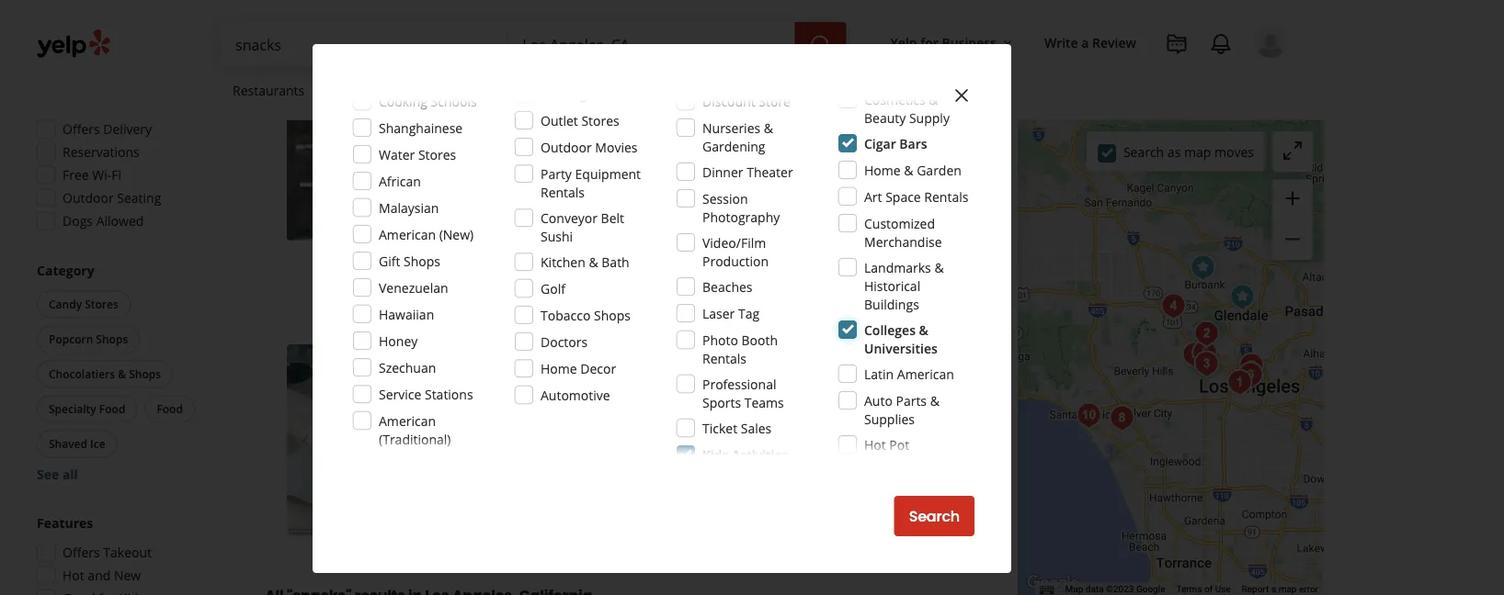 Task type: describe. For each thing, give the bounding box(es) containing it.
malaysian
[[379, 199, 439, 217]]

shops for gift shops
[[404, 252, 440, 270]]

free
[[63, 167, 89, 184]]

grab-and-go
[[519, 163, 595, 180]]

art
[[864, 188, 882, 205]]

dairy queen/orange julius treat ctr
[[501, 345, 832, 371]]

party
[[541, 165, 572, 182]]

usually
[[794, 210, 836, 227]]

hot for hot pot
[[864, 436, 886, 454]]

& inside cosmetics & beauty supply
[[929, 91, 938, 108]]

slightly
[[775, 191, 817, 209]]

supplies
[[864, 410, 915, 428]]

report a map error
[[1242, 584, 1318, 595]]

gift shops
[[379, 252, 440, 270]]

auto services
[[503, 81, 584, 99]]

open
[[501, 137, 535, 155]]

moves
[[1214, 143, 1254, 161]]

activities
[[732, 446, 788, 464]]

latin american
[[864, 365, 954, 383]]

stores for water stores
[[418, 146, 456, 163]]

& inside 'button'
[[118, 367, 126, 382]]

automotive
[[541, 387, 610, 404]]

photography
[[702, 208, 780, 226]]

1 vertical spatial delivery
[[639, 272, 683, 287]]

"where
[[521, 191, 569, 209]]

google image
[[1022, 572, 1083, 596]]

16 info v2 image
[[405, 1, 420, 16]]

offers delivery
[[63, 121, 152, 138]]

all
[[62, 467, 78, 484]]

made
[[623, 228, 657, 246]]

& inside colleges & universities
[[919, 321, 929, 339]]

0 vertical spatial dairy queen/orange julius treat ctr image
[[1184, 250, 1221, 286]]

books, mags, music & video
[[864, 46, 949, 82]]

"where have u been juicy?!?! i'm always slightly disappointed with smoothie/juice places because the drinks are usually way too sweet and taste like they're made of artificial syrups.…"
[[521, 191, 951, 246]]

booth
[[741, 331, 778, 349]]

bars for juice
[[694, 109, 719, 125]]

services for home services
[[399, 81, 448, 99]]

mario kart snack station image
[[1155, 288, 1192, 325]]

restaurants
[[233, 81, 305, 99]]

home for home decor
[[541, 360, 577, 377]]

boating
[[541, 85, 587, 103]]

report a map error link
[[1242, 584, 1318, 595]]

grab-
[[519, 163, 553, 180]]

session
[[702, 190, 748, 207]]

too
[[867, 210, 887, 227]]

1 ice cream & frozen yogurt button from the top
[[501, 108, 654, 126]]

photo booth rentals
[[702, 331, 778, 367]]

garden
[[917, 161, 962, 179]]

colleges & universities
[[864, 321, 938, 357]]

outlet stores
[[541, 112, 619, 129]]

american (traditional)
[[379, 412, 451, 448]]

a for report
[[1271, 584, 1276, 595]]

pot
[[889, 436, 909, 454]]

dining
[[685, 163, 723, 180]]

10:00
[[569, 137, 602, 155]]

use
[[1215, 584, 1231, 595]]

user actions element
[[876, 23, 1313, 136]]

conveyor
[[541, 209, 598, 227]]

a for write
[[1081, 34, 1089, 51]]

google
[[1136, 584, 1165, 595]]

rentals for equipment
[[541, 183, 585, 201]]

data
[[1086, 584, 1104, 595]]

zoom in image
[[1282, 188, 1304, 210]]

©2023
[[1106, 584, 1134, 595]]

yelp for business
[[890, 34, 997, 51]]

1 ice cream & frozen yogurt link from the top
[[501, 108, 654, 126]]

24 chevron down v2 image
[[308, 79, 330, 102]]

have
[[573, 191, 605, 209]]

2 ice cream & frozen yogurt button from the top
[[501, 381, 654, 399]]

terms
[[1176, 584, 1202, 595]]

kream image
[[1221, 365, 1258, 401]]

rentals for booth
[[702, 350, 747, 367]]

stations
[[425, 386, 473, 403]]

outdoor for outdoor seating
[[63, 190, 114, 207]]

music
[[864, 65, 899, 82]]

ice inside button
[[90, 437, 105, 452]]

chocolatiers & shops
[[49, 367, 161, 382]]

hot dogs button
[[802, 108, 859, 126]]

american for american (traditional)
[[379, 412, 436, 430]]

queen/orange
[[555, 345, 690, 371]]

koreatown
[[866, 109, 932, 126]]

2 frozen from the top
[[573, 382, 610, 397]]

places
[[613, 210, 651, 227]]

dogs inside "button"
[[828, 109, 855, 125]]

review
[[1092, 34, 1136, 51]]

$$$$
[[188, 12, 214, 28]]

1 horizontal spatial of
[[1204, 584, 1213, 595]]

beaches
[[702, 278, 753, 296]]

previous image
[[294, 430, 316, 452]]

landmarks & historical buildings
[[864, 259, 944, 313]]

candy stores
[[49, 297, 118, 313]]

business categories element
[[218, 66, 1287, 120]]

group containing offers delivery
[[31, 68, 228, 236]]

& inside auto parts & supplies
[[930, 392, 939, 410]]

the
[[708, 210, 727, 227]]

see
[[37, 467, 59, 484]]

smoothies
[[733, 109, 791, 125]]

category
[[37, 262, 94, 280]]

juicy?!?!
[[657, 191, 706, 209]]

specialty
[[49, 402, 96, 417]]

rentals for space
[[924, 188, 968, 205]]

auto parts & supplies
[[864, 392, 939, 428]]

merchandise
[[864, 233, 942, 251]]

katsu sando image
[[1233, 348, 1270, 385]]

0 vertical spatial takeout
[[716, 272, 759, 287]]

0 horizontal spatial takeout
[[103, 545, 152, 562]]

start order
[[862, 270, 941, 291]]

service stations
[[379, 386, 473, 403]]

dairy queen/orange julius treat ctr link
[[501, 345, 832, 371]]

video
[[915, 65, 949, 82]]

party equipment rentals
[[541, 165, 641, 201]]

u
[[608, 191, 618, 209]]

restaurants link
[[218, 66, 345, 120]]

1 ice cream & frozen yogurt from the top
[[505, 109, 650, 125]]

16 grab and go v2 image
[[501, 164, 516, 179]]

1 slideshow element from the top
[[287, 50, 479, 241]]

features
[[37, 515, 93, 533]]

food inside food button
[[157, 402, 183, 417]]

next image
[[449, 134, 471, 157]]

delivery inside group
[[103, 121, 152, 138]]

healthy
[[636, 163, 682, 180]]

map for error
[[1279, 584, 1297, 595]]

1 vertical spatial american
[[897, 365, 954, 383]]

order
[[900, 270, 941, 291]]

cooking schools
[[379, 92, 477, 110]]

1 vertical spatial dairy queen/orange julius treat ctr image
[[287, 345, 479, 537]]

customized
[[864, 215, 935, 232]]

shanghainese
[[379, 119, 463, 137]]

chocolatiers
[[49, 367, 115, 382]]

outdoor for outdoor movies
[[541, 138, 592, 156]]



Task type: vqa. For each thing, say whether or not it's contained in the screenshot.
and in the "WHERE HAVE U BEEN JUICY?!?! I'm always slightly disappointed with smoothie/juice places because the drinks are usually way too sweet and taste like they're made of artificial syrups.…"
yes



Task type: locate. For each thing, give the bounding box(es) containing it.
1 24 chevron down v2 image from the left
[[452, 79, 474, 102]]

search button
[[894, 496, 975, 537]]

shops for tobacco shops
[[594, 307, 631, 324]]

reservations
[[63, 144, 140, 161]]

16 chevron down v2 image
[[1000, 36, 1015, 50]]

error
[[1299, 584, 1318, 595]]

search
[[1123, 143, 1164, 161], [909, 507, 960, 527]]

search inside search button
[[909, 507, 960, 527]]

cream down the auto services on the top left of page
[[523, 109, 559, 125]]

ice down dairy at bottom left
[[505, 382, 520, 397]]

0 horizontal spatial search
[[909, 507, 960, 527]]

0 horizontal spatial stores
[[85, 297, 118, 313]]

stores up outdoor movies
[[581, 112, 619, 129]]

services inside "home services" link
[[399, 81, 448, 99]]

cream down dairy at bottom left
[[523, 382, 559, 397]]

1 yogurt from the top
[[613, 109, 650, 125]]

tobacco shops
[[541, 307, 631, 324]]

water
[[379, 146, 415, 163]]

offers for offers delivery
[[63, 121, 100, 138]]

0 vertical spatial frozen
[[573, 109, 610, 125]]

0 vertical spatial ice cream & frozen yogurt button
[[501, 108, 654, 126]]

rentals down garden
[[924, 188, 968, 205]]

1 horizontal spatial services
[[535, 81, 584, 99]]

1 vertical spatial outdoor
[[63, 190, 114, 207]]

bars inside button
[[694, 109, 719, 125]]

specialty food
[[49, 402, 125, 417]]

search image
[[810, 34, 832, 56]]

american up parts
[[897, 365, 954, 383]]

& inside the books, mags, music & video
[[903, 65, 912, 82]]

1 vertical spatial hot
[[864, 436, 886, 454]]

report
[[1242, 584, 1269, 595]]

1 horizontal spatial food
[[157, 402, 183, 417]]

professional
[[702, 376, 776, 393]]

a right report
[[1271, 584, 1276, 595]]

stores for candy stores
[[85, 297, 118, 313]]

dogs inside group
[[63, 213, 93, 230]]

search for search as map moves
[[1123, 143, 1164, 161]]

1 horizontal spatial dairy queen/orange julius treat ctr image
[[1184, 250, 1221, 286]]

way
[[840, 210, 863, 227]]

hot left pot
[[864, 436, 886, 454]]

1 vertical spatial offers
[[63, 545, 100, 562]]

0 vertical spatial outdoor
[[541, 138, 592, 156]]

levain bakery - larchmont village image
[[1176, 337, 1213, 374]]

slideshow element
[[287, 50, 479, 241], [287, 345, 479, 537]]

0 horizontal spatial hot
[[63, 568, 84, 585]]

2 vertical spatial hot
[[63, 568, 84, 585]]

ice right "shaved"
[[90, 437, 105, 452]]

delivery up reservations at the top of the page
[[103, 121, 152, 138]]

0 horizontal spatial auto
[[503, 81, 532, 99]]

0 vertical spatial dogs
[[828, 109, 855, 125]]

2 slideshow element from the top
[[287, 345, 479, 537]]

0 vertical spatial delivery
[[103, 121, 152, 138]]

expand map image
[[1282, 140, 1304, 162]]

0 vertical spatial slideshow element
[[287, 50, 479, 241]]

ctr
[[804, 345, 832, 371]]

group containing features
[[31, 515, 228, 596]]

projects image
[[1166, 33, 1188, 55]]

for
[[920, 34, 939, 51]]

discount
[[702, 92, 755, 110]]

1 vertical spatial takeout
[[103, 545, 152, 562]]

2 ice cream & frozen yogurt from the top
[[505, 382, 650, 397]]

16 checkmark v2 image
[[697, 272, 712, 287]]

1 horizontal spatial stores
[[418, 146, 456, 163]]

2 vertical spatial home
[[541, 360, 577, 377]]

and-
[[553, 163, 580, 180]]

dogs left beauty
[[828, 109, 855, 125]]

1 horizontal spatial auto
[[864, 392, 893, 410]]

1 horizontal spatial 24 chevron down v2 image
[[675, 79, 697, 102]]

2 food from the left
[[157, 402, 183, 417]]

candy
[[49, 297, 82, 313]]

ice cream & frozen yogurt button down home decor
[[501, 381, 654, 399]]

1 cream from the top
[[523, 109, 559, 125]]

2 vertical spatial stores
[[85, 297, 118, 313]]

doctors
[[541, 333, 588, 351]]

disappointed
[[820, 191, 899, 209]]

home decor
[[541, 360, 616, 377]]

2 vertical spatial ice
[[90, 437, 105, 452]]

ice cream & frozen yogurt down boating
[[505, 109, 650, 125]]

wow choripan image
[[1186, 335, 1223, 372]]

0 vertical spatial map
[[1184, 143, 1211, 161]]

1 vertical spatial stores
[[418, 146, 456, 163]]

yogurt up pm
[[613, 109, 650, 125]]

auto left boating
[[503, 81, 532, 99]]

outdoor inside group
[[63, 190, 114, 207]]

1 horizontal spatial dogs
[[828, 109, 855, 125]]

0 vertical spatial stores
[[581, 112, 619, 129]]

and down offers takeout
[[88, 568, 111, 585]]

popcorn shops
[[49, 332, 128, 348]]

hot pot
[[864, 436, 909, 454]]

keyboard shortcuts image
[[1039, 586, 1054, 595]]

laser
[[702, 305, 735, 322]]

0 horizontal spatial dairy queen/orange julius treat ctr image
[[287, 345, 479, 537]]

shops down american (new)
[[404, 252, 440, 270]]

1 vertical spatial and
[[88, 568, 111, 585]]

home services
[[360, 81, 448, 99]]

rentals inside photo booth rentals
[[702, 350, 747, 367]]

map left 'error'
[[1279, 584, 1297, 595]]

offers up hot and new
[[63, 545, 100, 562]]

hot dogs
[[805, 109, 855, 125]]

yelp for business button
[[883, 26, 1022, 59]]

2 vertical spatial outdoor
[[519, 272, 564, 287]]

0 vertical spatial ice
[[505, 109, 520, 125]]

dairy queen/orange julius treat ctr image
[[1184, 250, 1221, 286], [287, 345, 479, 537]]

and inside group
[[88, 568, 111, 585]]

0 vertical spatial and
[[928, 210, 951, 227]]

0 vertical spatial home
[[360, 81, 396, 99]]

and down art space rentals
[[928, 210, 951, 227]]

home for home services
[[360, 81, 396, 99]]

1 offers from the top
[[63, 121, 100, 138]]

gardening
[[702, 137, 765, 155]]

map
[[1065, 584, 1083, 595]]

session photography
[[702, 190, 780, 226]]

of left use
[[1204, 584, 1213, 595]]

outdoor down kitchen
[[519, 272, 564, 287]]

and
[[928, 210, 951, 227], [88, 568, 111, 585]]

2 24 chevron down v2 image from the left
[[675, 79, 697, 102]]

24 chevron down v2 image up juice
[[675, 79, 697, 102]]

i'm
[[710, 191, 728, 209]]

1 vertical spatial dogs
[[63, 213, 93, 230]]

production
[[702, 252, 769, 270]]

1 horizontal spatial a
[[1271, 584, 1276, 595]]

food inside "specialty food" button
[[99, 402, 125, 417]]

art space rentals
[[864, 188, 968, 205]]

0 vertical spatial a
[[1081, 34, 1089, 51]]

1 vertical spatial ice cream & frozen yogurt button
[[501, 381, 654, 399]]

shops up queen/orange
[[594, 307, 631, 324]]

shops inside button
[[96, 332, 128, 348]]

hot dogs link
[[802, 108, 859, 126]]

$$$$ button
[[178, 6, 224, 34]]

frozen down decor at the left of page
[[573, 382, 610, 397]]

beauty
[[864, 109, 906, 126]]

store
[[759, 92, 791, 110]]

american down malaysian
[[379, 226, 436, 243]]

dogs down outdoor seating
[[63, 213, 93, 230]]

0 horizontal spatial map
[[1184, 143, 1211, 161]]

offers up reservations at the top of the page
[[63, 121, 100, 138]]

0 vertical spatial american
[[379, 226, 436, 243]]

delivery
[[103, 121, 152, 138], [639, 272, 683, 287]]

0 vertical spatial offers
[[63, 121, 100, 138]]

cosmetics & beauty supply
[[864, 91, 950, 126]]

chocolatiers & shops button
[[37, 361, 173, 389]]

are
[[771, 210, 791, 227]]

1 vertical spatial a
[[1271, 584, 1276, 595]]

rentals down "photo" on the left bottom of the page
[[702, 350, 747, 367]]

takeout up new
[[103, 545, 152, 562]]

venezuelan
[[379, 279, 448, 296]]

ice cream & frozen yogurt button down boating
[[501, 108, 654, 126]]

0 vertical spatial of
[[660, 228, 672, 246]]

map
[[1184, 143, 1211, 161], [1279, 584, 1297, 595]]

home for home & garden
[[864, 161, 901, 179]]

golf
[[541, 280, 565, 297]]

hot for hot and new
[[63, 568, 84, 585]]

kaminari gyoza bar image
[[1232, 357, 1269, 394]]

2 horizontal spatial home
[[864, 161, 901, 179]]

hot inside "button"
[[805, 109, 826, 125]]

stores right candy
[[85, 297, 118, 313]]

ticket
[[702, 420, 737, 437]]

historical
[[864, 277, 920, 295]]

0 vertical spatial bars
[[694, 109, 719, 125]]

service
[[379, 386, 421, 403]]

dinner theater
[[702, 163, 793, 181]]

search left as
[[1123, 143, 1164, 161]]

previous image
[[294, 134, 316, 157]]

close image
[[951, 85, 973, 107]]

1 vertical spatial ice cream & frozen yogurt link
[[501, 381, 654, 399]]

home inside business categories element
[[360, 81, 396, 99]]

search dialog
[[0, 0, 1504, 596]]

next image
[[449, 430, 471, 452]]

2 services from the left
[[535, 81, 584, 99]]

88 hotdog & juicy image
[[1188, 346, 1225, 383], [1188, 346, 1225, 383]]

2 horizontal spatial rentals
[[924, 188, 968, 205]]

outdoor inside the 'search' dialog
[[541, 138, 592, 156]]

start
[[862, 270, 897, 291]]

bath
[[602, 253, 629, 271]]

of inside '"where have u been juicy?!?! i'm always slightly disappointed with smoothie/juice places because the drinks are usually way too sweet and taste like they're made of artificial syrups.…"'
[[660, 228, 672, 246]]

american inside american (traditional)
[[379, 412, 436, 430]]

of down because
[[660, 228, 672, 246]]

1 services from the left
[[399, 81, 448, 99]]

0 vertical spatial search
[[1123, 143, 1164, 161]]

0 horizontal spatial services
[[399, 81, 448, 99]]

1 horizontal spatial and
[[928, 210, 951, 227]]

stores for outlet stores
[[581, 112, 619, 129]]

dinner
[[702, 163, 743, 181]]

julius
[[695, 345, 746, 371]]

outdoor for outdoor seating
[[519, 272, 564, 287]]

0 horizontal spatial a
[[1081, 34, 1089, 51]]

terms of use
[[1176, 584, 1231, 595]]

1 horizontal spatial home
[[541, 360, 577, 377]]

2 ice cream & frozen yogurt link from the top
[[501, 381, 654, 399]]

1 vertical spatial slideshow element
[[287, 345, 479, 537]]

(new)
[[439, 226, 474, 243]]

frozen up 10:00
[[573, 109, 610, 125]]

2 yogurt from the top
[[613, 382, 650, 397]]

shops inside 'button'
[[129, 367, 161, 382]]

tag
[[738, 305, 760, 322]]

1 vertical spatial ice
[[505, 382, 520, 397]]

auto inside auto parts & supplies
[[864, 392, 893, 410]]

shops up food button
[[129, 367, 161, 382]]

1 vertical spatial auto
[[864, 392, 893, 410]]

24 chevron down v2 image
[[452, 79, 474, 102], [675, 79, 697, 102]]

0 horizontal spatial 24 chevron down v2 image
[[452, 79, 474, 102]]

2 cream from the top
[[523, 382, 559, 397]]

0 horizontal spatial home
[[360, 81, 396, 99]]

auto for auto services
[[503, 81, 532, 99]]

and inside '"where have u been juicy?!?! i'm always slightly disappointed with smoothie/juice places because the drinks are usually way too sweet and taste like they're made of artificial syrups.…"'
[[928, 210, 951, 227]]

1 vertical spatial frozen
[[573, 382, 610, 397]]

1 horizontal spatial search
[[1123, 143, 1164, 161]]

szechuan
[[379, 359, 436, 376]]

takeout down production
[[716, 272, 759, 287]]

1 vertical spatial bars
[[899, 135, 927, 152]]

bars inside the 'search' dialog
[[899, 135, 927, 152]]

2 horizontal spatial hot
[[864, 436, 886, 454]]

juice bars & smoothies link
[[661, 108, 794, 126]]

ice cream & frozen yogurt
[[505, 109, 650, 125], [505, 382, 650, 397]]

yogurt down queen/orange
[[613, 382, 650, 397]]

healthy dining
[[636, 163, 723, 180]]

zoom out image
[[1282, 228, 1304, 250]]

1 food from the left
[[99, 402, 125, 417]]

hot down offers takeout
[[63, 568, 84, 585]]

shaved ice
[[49, 437, 105, 452]]

88 hotdog & juicy image
[[287, 50, 479, 241]]

ice up "open"
[[505, 109, 520, 125]]

services inside auto services "link"
[[535, 81, 584, 99]]

0 horizontal spatial delivery
[[103, 121, 152, 138]]

info icon image
[[728, 163, 743, 178], [728, 163, 743, 178]]

auto for auto parts & supplies
[[864, 392, 893, 410]]

24 chevron down v2 image inside "home services" link
[[452, 79, 474, 102]]

24 chevron down v2 image up next image
[[452, 79, 474, 102]]

flavor factory candy image
[[1224, 279, 1261, 316]]

search for search
[[909, 507, 960, 527]]

2 horizontal spatial stores
[[581, 112, 619, 129]]

0 horizontal spatial bars
[[694, 109, 719, 125]]

0 vertical spatial auto
[[503, 81, 532, 99]]

drinks
[[731, 210, 768, 227]]

0 vertical spatial ice cream & frozen yogurt
[[505, 109, 650, 125]]

1 vertical spatial yogurt
[[613, 382, 650, 397]]

16 checkmark v2 image
[[501, 272, 516, 287]]

juice
[[665, 109, 691, 125]]

0 horizontal spatial dogs
[[63, 213, 93, 230]]

& inside button
[[722, 109, 730, 125]]

1 horizontal spatial map
[[1279, 584, 1297, 595]]

hot for hot dogs
[[805, 109, 826, 125]]

dairy
[[501, 345, 550, 371]]

colleges
[[864, 321, 916, 339]]

seating
[[567, 272, 606, 287]]

auto up supplies
[[864, 392, 893, 410]]

shops for popcorn shops
[[96, 332, 128, 348]]

fi
[[112, 167, 121, 184]]

hot right the store
[[805, 109, 826, 125]]

because
[[655, 210, 704, 227]]

0 vertical spatial cream
[[523, 109, 559, 125]]

sunny blue image
[[1070, 398, 1107, 434], [1104, 400, 1140, 437]]

ticket sales
[[702, 420, 772, 437]]

0 vertical spatial hot
[[805, 109, 826, 125]]

group containing category
[[33, 262, 228, 485]]

map region
[[857, 0, 1328, 596]]

offers for offers takeout
[[63, 545, 100, 562]]

universities
[[864, 340, 938, 357]]

hot and new
[[63, 568, 141, 585]]

professional sports teams
[[702, 376, 784, 411]]

1 vertical spatial ice cream & frozen yogurt
[[505, 382, 650, 397]]

1 vertical spatial home
[[864, 161, 901, 179]]

american for american (new)
[[379, 226, 436, 243]]

ice cream & frozen yogurt link
[[501, 108, 654, 126], [501, 381, 654, 399]]

1 frozen from the top
[[573, 109, 610, 125]]

discount store
[[702, 92, 791, 110]]

hot inside the 'search' dialog
[[864, 436, 886, 454]]

landmarks
[[864, 259, 931, 276]]

16 healthy dining v2 image
[[618, 164, 632, 179]]

delivery left 16 checkmark v2 image
[[639, 272, 683, 287]]

stores inside button
[[85, 297, 118, 313]]

None search field
[[221, 22, 850, 66]]

1 vertical spatial search
[[909, 507, 960, 527]]

auto inside "link"
[[503, 81, 532, 99]]

1 horizontal spatial takeout
[[716, 272, 759, 287]]

map right as
[[1184, 143, 1211, 161]]

& inside nurseries & gardening
[[764, 119, 773, 137]]

2 offers from the top
[[63, 545, 100, 562]]

artificial
[[676, 228, 723, 246]]

see all button
[[37, 467, 78, 484]]

0 horizontal spatial food
[[99, 402, 125, 417]]

gift
[[379, 252, 400, 270]]

notifications image
[[1210, 33, 1232, 55]]

0 vertical spatial ice cream & frozen yogurt link
[[501, 108, 654, 126]]

bars for cigar
[[899, 135, 927, 152]]

photo
[[702, 331, 738, 349]]

ice cream & frozen yogurt link down boating
[[501, 108, 654, 126]]

rentals down party
[[541, 183, 585, 201]]

1 vertical spatial cream
[[523, 382, 559, 397]]

stores down shanghainese
[[418, 146, 456, 163]]

0 horizontal spatial rentals
[[541, 183, 585, 201]]

1 vertical spatial of
[[1204, 584, 1213, 595]]

shops up chocolatiers & shops
[[96, 332, 128, 348]]

1 horizontal spatial rentals
[[702, 350, 747, 367]]

terms of use link
[[1176, 584, 1231, 595]]

write a review
[[1044, 34, 1136, 51]]

a inside write a review link
[[1081, 34, 1089, 51]]

ice cream & frozen yogurt down home decor
[[505, 382, 650, 397]]

& inside landmarks & historical buildings
[[934, 259, 944, 276]]

0 horizontal spatial of
[[660, 228, 672, 246]]

american up (traditional)
[[379, 412, 436, 430]]

outdoor up and- on the left
[[541, 138, 592, 156]]

sales
[[741, 420, 772, 437]]

1 horizontal spatial delivery
[[639, 272, 683, 287]]

hot inside group
[[63, 568, 84, 585]]

pm
[[605, 137, 624, 155]]

bhan kanom thai image
[[1188, 316, 1225, 353]]

a right write at the top
[[1081, 34, 1089, 51]]

1 vertical spatial map
[[1279, 584, 1297, 595]]

ice cream & frozen yogurt link down home decor
[[501, 381, 654, 399]]

business
[[942, 34, 997, 51]]

group
[[31, 68, 228, 236], [1272, 179, 1313, 260], [33, 262, 228, 485], [31, 515, 228, 596]]

ice
[[505, 109, 520, 125], [505, 382, 520, 397], [90, 437, 105, 452]]

rentals inside the party equipment rentals
[[541, 183, 585, 201]]

1 horizontal spatial hot
[[805, 109, 826, 125]]

outdoor down 'free wi-fi'
[[63, 190, 114, 207]]

map for moves
[[1184, 143, 1211, 161]]

services for auto services
[[535, 81, 584, 99]]

2 vertical spatial american
[[379, 412, 436, 430]]

0 vertical spatial yogurt
[[613, 109, 650, 125]]

search down pot
[[909, 507, 960, 527]]

cigar bars
[[864, 135, 927, 152]]

1 horizontal spatial bars
[[899, 135, 927, 152]]

0 horizontal spatial and
[[88, 568, 111, 585]]



